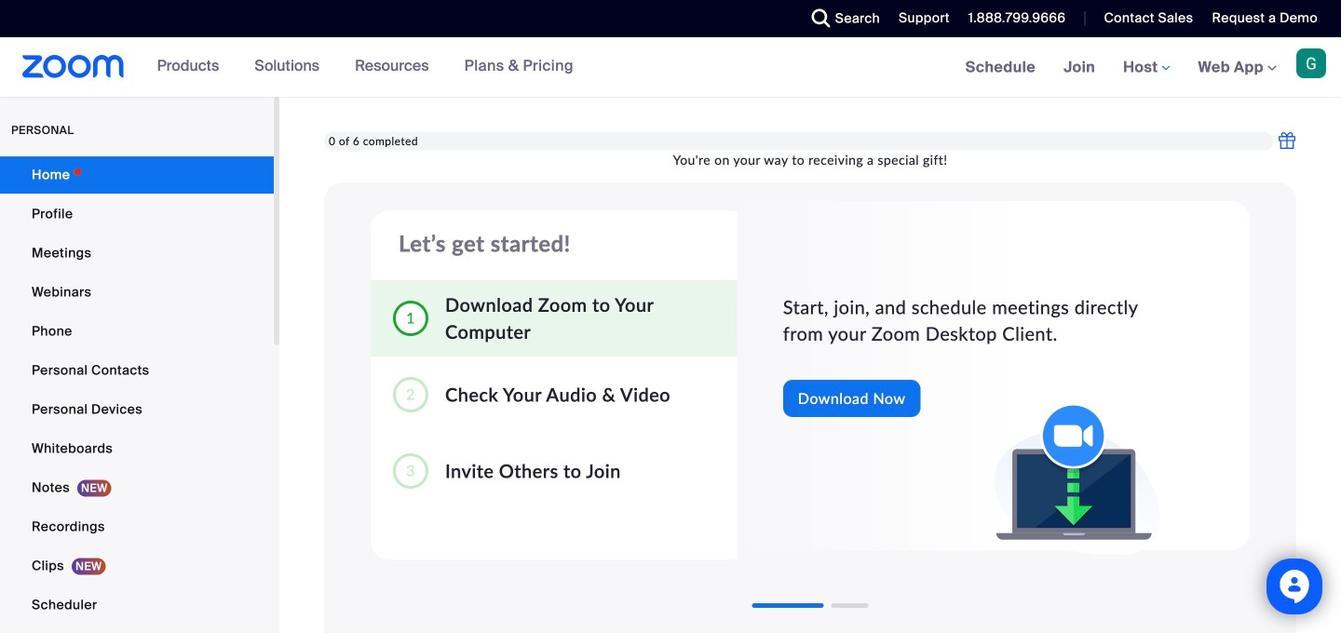 Task type: locate. For each thing, give the bounding box(es) containing it.
banner
[[0, 37, 1341, 98]]

personal menu menu
[[0, 156, 274, 633]]

meetings navigation
[[952, 37, 1341, 98]]

zoom logo image
[[22, 55, 124, 78]]



Task type: describe. For each thing, give the bounding box(es) containing it.
product information navigation
[[143, 37, 588, 97]]

profile picture image
[[1297, 48, 1326, 78]]



Task type: vqa. For each thing, say whether or not it's contained in the screenshot.
new whiteboard button
no



